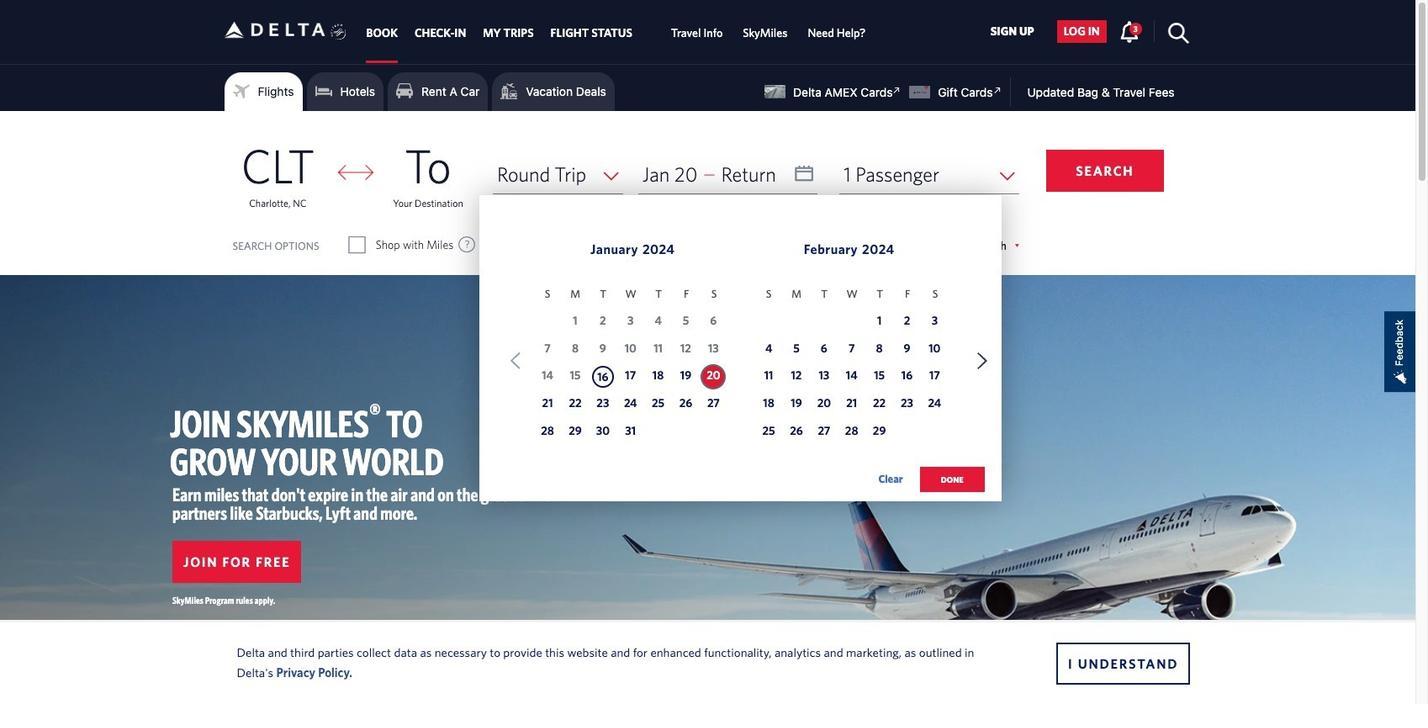 Task type: vqa. For each thing, say whether or not it's contained in the screenshot.
the Delta Air Lines image
yes



Task type: describe. For each thing, give the bounding box(es) containing it.
this link opens another site in a new window that may not follow the same accessibility policies as delta air lines. image
[[990, 82, 1006, 98]]

skyteam image
[[331, 6, 347, 58]]

calendar expanded, use arrow keys to select date application
[[479, 195, 1002, 510]]



Task type: locate. For each thing, give the bounding box(es) containing it.
tab panel
[[0, 111, 1416, 510]]

delta air lines image
[[224, 4, 325, 56]]

None field
[[493, 155, 623, 194], [840, 155, 1019, 194], [493, 155, 623, 194], [840, 155, 1019, 194]]

this link opens another site in a new window that may not follow the same accessibility policies as delta air lines. image
[[889, 82, 905, 98]]

None checkbox
[[650, 236, 665, 253]]

None checkbox
[[350, 236, 365, 253]]

tab list
[[358, 0, 876, 63]]

None text field
[[638, 155, 818, 194]]



